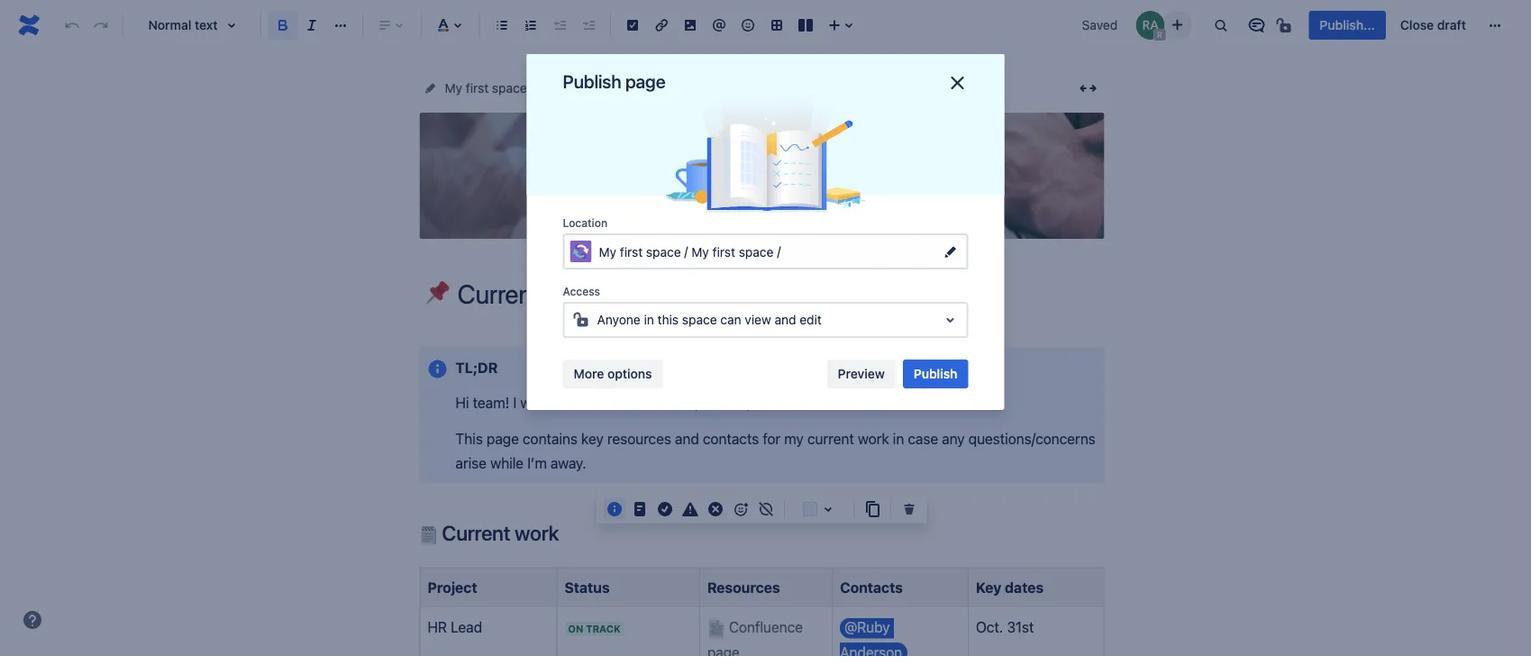 Task type: locate. For each thing, give the bounding box(es) containing it.
1 horizontal spatial my first space
[[617, 81, 699, 96]]

warning image
[[680, 498, 701, 520]]

1 horizontal spatial status
[[768, 81, 805, 96]]

work inside this page contains key resources and contacts for my current work in case any questions/concerns arise while i'm away.
[[858, 430, 889, 447]]

first up 'can'
[[713, 245, 735, 260]]

0 horizontal spatial publish
[[563, 70, 621, 91]]

publish for publish
[[914, 366, 958, 381]]

work down i'm
[[515, 521, 559, 545]]

space left 'can'
[[682, 312, 717, 327]]

31st
[[1007, 619, 1034, 636]]

status up the on track
[[565, 579, 610, 596]]

1 vertical spatial current
[[442, 521, 510, 545]]

:notepad_spiral: image
[[420, 526, 438, 544], [420, 526, 438, 544]]

1 vertical spatial page
[[487, 430, 519, 447]]

1 horizontal spatial publish
[[914, 366, 958, 381]]

and left edit
[[775, 312, 796, 327]]

0 horizontal spatial my first space
[[445, 81, 527, 96]]

publish down open icon
[[914, 366, 958, 381]]

page down action item image
[[626, 70, 666, 91]]

on
[[568, 623, 584, 635]]

0 vertical spatial work
[[858, 430, 889, 447]]

hr lead
[[428, 619, 482, 636]]

my first space link
[[445, 78, 527, 99], [617, 78, 699, 99]]

key
[[581, 430, 604, 447]]

in
[[644, 312, 654, 327], [893, 430, 904, 447]]

view
[[745, 312, 771, 327]]

page for publish
[[626, 70, 666, 91]]

publish inside button
[[914, 366, 958, 381]]

will
[[520, 394, 541, 411]]

ruby anderson image
[[1136, 11, 1165, 40]]

space
[[492, 81, 527, 96], [664, 81, 699, 96], [646, 245, 681, 260], [739, 245, 774, 260], [682, 312, 717, 327]]

panel info image
[[427, 358, 448, 380]]

/
[[684, 243, 688, 258], [777, 243, 781, 258]]

open image
[[940, 309, 961, 331]]

1 horizontal spatial my first space link
[[617, 78, 699, 99]]

i
[[513, 394, 517, 411]]

1 horizontal spatial /
[[777, 243, 781, 258]]

track
[[586, 623, 621, 635]]

0 horizontal spatial current
[[442, 521, 510, 545]]

page inside this page contains key resources and contacts for my current work in case any questions/concerns arise while i'm away.
[[487, 430, 519, 447]]

action item image
[[622, 14, 644, 36]]

/ up give this page a title text box
[[777, 243, 781, 258]]

1 horizontal spatial current
[[721, 81, 765, 96]]

0 horizontal spatial my first space link
[[445, 78, 527, 99]]

current work
[[438, 521, 559, 545]]

from
[[647, 394, 677, 411]]

1 vertical spatial work
[[515, 521, 559, 545]]

content link
[[549, 78, 595, 99]]

anyone in this space can view and edit
[[597, 312, 822, 327]]

1 vertical spatial status
[[565, 579, 610, 596]]

work
[[858, 430, 889, 447], [515, 521, 559, 545]]

0 horizontal spatial /
[[684, 243, 688, 258]]

my first space link down link icon
[[617, 78, 699, 99]]

edit
[[800, 312, 822, 327]]

1 horizontal spatial page
[[626, 70, 666, 91]]

mention image
[[708, 14, 730, 36]]

first right move this page image
[[466, 81, 489, 96]]

current
[[721, 81, 765, 96], [442, 521, 510, 545]]

resources
[[607, 430, 671, 447]]

in left case
[[893, 430, 904, 447]]

0 horizontal spatial status
[[565, 579, 610, 596]]

0 vertical spatial current
[[721, 81, 765, 96]]

my right move this page image
[[445, 81, 462, 96]]

i'm
[[527, 455, 547, 472]]

my first space link right move this page image
[[445, 78, 527, 99]]

questions/concerns
[[969, 430, 1096, 447]]

my first space down link icon
[[617, 81, 699, 96]]

more
[[574, 366, 604, 381]]

my first space for 1st my first space link from left
[[445, 81, 527, 96]]

0 vertical spatial publish
[[563, 70, 621, 91]]

case
[[908, 430, 938, 447]]

undo ⌘z image
[[61, 14, 83, 36]]

my first space
[[445, 81, 527, 96], [617, 81, 699, 96]]

first
[[466, 81, 489, 96], [638, 81, 661, 96], [620, 245, 643, 260], [713, 245, 735, 260]]

1 horizontal spatial in
[[893, 430, 904, 447]]

1 my first space from the left
[[445, 81, 527, 96]]

2 my first space link from the left
[[617, 78, 699, 99]]

emoji image
[[737, 14, 759, 36]]

my down location
[[599, 245, 617, 260]]

italic ⌘i image
[[301, 14, 323, 36]]

0 vertical spatial in
[[644, 312, 654, 327]]

make page full-width image
[[1078, 78, 1099, 99]]

:page_facing_up: image
[[707, 620, 725, 638]]

close draft
[[1401, 18, 1467, 32]]

my
[[445, 81, 462, 96], [617, 81, 634, 96], [599, 245, 617, 260], [692, 245, 709, 260]]

current for current work
[[442, 521, 510, 545]]

status
[[768, 81, 805, 96], [565, 579, 610, 596]]

1 vertical spatial and
[[675, 430, 699, 447]]

and down 10/31
[[675, 430, 699, 447]]

publish down indent tab image
[[563, 70, 621, 91]]

1 vertical spatial publish
[[914, 366, 958, 381]]

contacts
[[840, 579, 903, 596]]

publish... button
[[1309, 11, 1386, 40]]

key dates
[[976, 579, 1044, 596]]

in left this
[[644, 312, 654, 327]]

status down table icon
[[768, 81, 805, 96]]

access
[[563, 285, 600, 297]]

current inside main content area, start typing to enter text. text box
[[442, 521, 510, 545]]

0 horizontal spatial page
[[487, 430, 519, 447]]

numbered list ⌘⇧7 image
[[520, 14, 542, 36]]

lead
[[451, 619, 482, 636]]

contains
[[523, 430, 578, 447]]

and inside this page contains key resources and contacts for my current work in case any questions/concerns arise while i'm away.
[[675, 430, 699, 447]]

on track
[[568, 623, 621, 635]]

page up while
[[487, 430, 519, 447]]

move this page image
[[423, 81, 438, 96]]

my first space right move this page image
[[445, 81, 527, 96]]

outdent ⇧tab image
[[549, 14, 571, 36]]

current inside current status link
[[721, 81, 765, 96]]

resources
[[707, 579, 780, 596]]

current up project at the left bottom of the page
[[442, 521, 510, 545]]

/ up anyone in this space can view and edit
[[684, 243, 688, 258]]

2 my first space from the left
[[617, 81, 699, 96]]

0 vertical spatial status
[[768, 81, 805, 96]]

info image
[[604, 498, 626, 520]]

1 horizontal spatial and
[[775, 312, 796, 327]]

current down emoji image
[[721, 81, 765, 96]]

0 horizontal spatial and
[[675, 430, 699, 447]]

0 vertical spatial page
[[626, 70, 666, 91]]

confluence image
[[14, 11, 43, 40]]

page
[[626, 70, 666, 91], [487, 430, 519, 447]]

my first space / my first space /
[[599, 243, 784, 260]]

and
[[775, 312, 796, 327], [675, 430, 699, 447]]

11/6
[[735, 394, 761, 411]]

hr
[[428, 619, 447, 636]]

work right current
[[858, 430, 889, 447]]

1 vertical spatial in
[[893, 430, 904, 447]]

1 horizontal spatial work
[[858, 430, 889, 447]]

note image
[[629, 498, 651, 520]]

link image
[[651, 14, 672, 36]]

publish
[[563, 70, 621, 91], [914, 366, 958, 381]]

current for current status
[[721, 81, 765, 96]]

of
[[590, 394, 603, 411]]



Task type: describe. For each thing, give the bounding box(es) containing it.
away.
[[551, 455, 586, 472]]

preview
[[838, 366, 885, 381]]

oct. 31st
[[976, 619, 1034, 636]]

any
[[942, 430, 965, 447]]

2 / from the left
[[777, 243, 781, 258]]

Give this page a title text field
[[457, 279, 1105, 309]]

anyone
[[597, 312, 641, 327]]

my
[[784, 430, 804, 447]]

hi
[[456, 394, 469, 411]]

to
[[718, 394, 731, 411]]

first up anyone at the left of page
[[620, 245, 643, 260]]

office
[[606, 394, 643, 411]]

1 / from the left
[[684, 243, 688, 258]]

close
[[1401, 18, 1434, 32]]

space down add image, video, or file in the top left of the page
[[664, 81, 699, 96]]

0 horizontal spatial in
[[644, 312, 654, 327]]

copy image
[[862, 498, 883, 520]]

saved
[[1082, 18, 1118, 32]]

publish...
[[1320, 18, 1375, 32]]

contacts
[[703, 430, 759, 447]]

publish page
[[563, 70, 666, 91]]

dates
[[1005, 579, 1044, 596]]

confluence image
[[14, 11, 43, 40]]

bullet list ⌘⇧8 image
[[491, 14, 513, 36]]

location
[[563, 216, 608, 229]]

redo ⌘⇧z image
[[90, 14, 112, 36]]

background color image
[[818, 498, 839, 520]]

Main content area, start typing to enter text. text field
[[409, 347, 1115, 656]]

close draft button
[[1390, 11, 1477, 40]]

:page_facing_up: image
[[707, 620, 725, 638]]

10/31
[[681, 394, 715, 411]]

close publish modal image
[[947, 72, 969, 94]]

this
[[658, 312, 679, 327]]

out
[[565, 394, 586, 411]]

publish button
[[903, 360, 969, 388]]

table image
[[766, 14, 788, 36]]

more options
[[574, 366, 652, 381]]

preview button
[[827, 360, 896, 388]]

my first space for 1st my first space link from right
[[617, 81, 699, 96]]

team!
[[473, 394, 509, 411]]

1 my first space link from the left
[[445, 78, 527, 99]]

can
[[721, 312, 741, 327]]

remove emoji image
[[755, 498, 777, 520]]

my right 'content'
[[617, 81, 634, 96]]

bold ⌘b image
[[272, 14, 294, 36]]

current status link
[[721, 78, 805, 99]]

oct.
[[976, 619, 1003, 636]]

no restrictions image
[[1275, 14, 1297, 36]]

for
[[763, 430, 781, 447]]

first down link icon
[[638, 81, 661, 96]]

arise
[[456, 455, 487, 472]]

draft
[[1437, 18, 1467, 32]]

current status
[[721, 81, 805, 96]]

error image
[[705, 498, 726, 520]]

indent tab image
[[578, 14, 599, 36]]

this
[[456, 430, 483, 447]]

publish for publish page
[[563, 70, 621, 91]]

editor add emoji image
[[730, 498, 752, 520]]

hi team! i will be out of office from 10/31 to 11/6
[[456, 394, 761, 411]]

status inside main content area, start typing to enter text. text box
[[565, 579, 610, 596]]

key
[[976, 579, 1002, 596]]

this page contains key resources and contacts for my current work in case any questions/concerns arise while i'm away.
[[456, 430, 1100, 472]]

0 horizontal spatial work
[[515, 521, 559, 545]]

0 vertical spatial and
[[775, 312, 796, 327]]

add image, video, or file image
[[680, 14, 701, 36]]

content
[[549, 81, 595, 96]]

success image
[[654, 498, 676, 520]]

more options button
[[563, 360, 663, 388]]

while
[[490, 455, 524, 472]]

space up give this page a title text box
[[739, 245, 774, 260]]

edit page location image
[[940, 241, 961, 262]]

be
[[545, 394, 561, 411]]

tl;dr
[[456, 359, 498, 376]]

remove image
[[899, 498, 920, 520]]

options
[[607, 366, 652, 381]]

project
[[428, 579, 477, 596]]

space left 'content'
[[492, 81, 527, 96]]

current
[[807, 430, 854, 447]]

space up this
[[646, 245, 681, 260]]

my up anyone in this space can view and edit
[[692, 245, 709, 260]]

in inside this page contains key resources and contacts for my current work in case any questions/concerns arise while i'm away.
[[893, 430, 904, 447]]

layouts image
[[795, 14, 817, 36]]

page for this
[[487, 430, 519, 447]]



Task type: vqa. For each thing, say whether or not it's contained in the screenshot.
information
no



